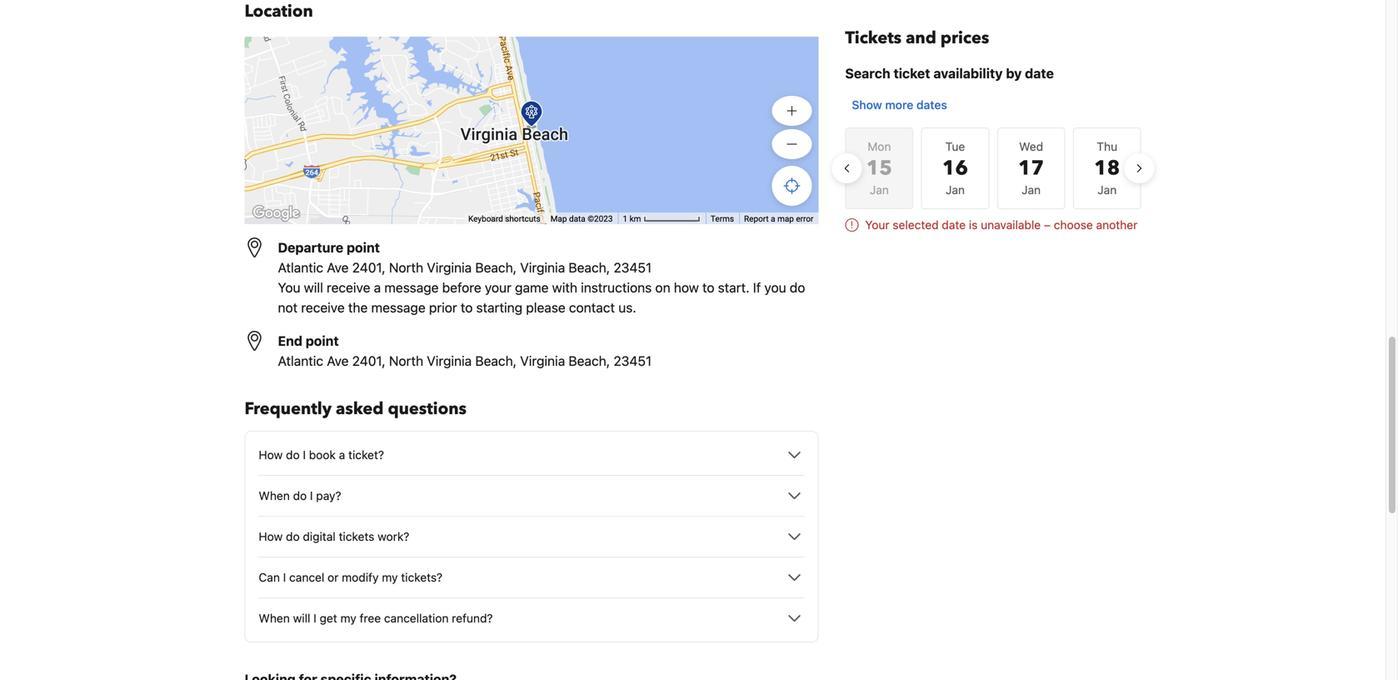 Task type: locate. For each thing, give the bounding box(es) containing it.
do left pay?
[[293, 489, 307, 503]]

beach,
[[475, 260, 517, 275], [569, 260, 610, 275], [475, 353, 517, 369], [569, 353, 610, 369]]

jan inside thu 18 jan
[[1098, 183, 1117, 197]]

0 vertical spatial to
[[703, 280, 715, 295]]

search ticket availability by date
[[845, 65, 1054, 81]]

a
[[771, 214, 776, 224], [374, 280, 381, 295], [339, 448, 345, 462]]

do left digital at the bottom left of page
[[286, 530, 300, 543]]

departure
[[278, 240, 344, 255]]

2401, inside the departure point atlantic ave 2401, north virginia beach, virginia beach, 23451 you will receive a message before your game with instructions on how to start. if you do not receive the message prior to starting please contact us.
[[352, 260, 386, 275]]

receive left the
[[301, 300, 345, 315]]

mon 15 jan
[[867, 140, 892, 197]]

frequently asked questions
[[245, 398, 467, 420]]

1 vertical spatial date
[[942, 218, 966, 232]]

message
[[384, 280, 439, 295], [371, 300, 426, 315]]

i inside how do i book a ticket? dropdown button
[[303, 448, 306, 462]]

1 vertical spatial when
[[259, 611, 290, 625]]

point inside the departure point atlantic ave 2401, north virginia beach, virginia beach, 23451 you will receive a message before your game with instructions on how to start. if you do not receive the message prior to starting please contact us.
[[347, 240, 380, 255]]

0 horizontal spatial point
[[306, 333, 339, 349]]

1 north from the top
[[389, 260, 423, 275]]

0 vertical spatial will
[[304, 280, 323, 295]]

how
[[674, 280, 699, 295]]

23451
[[614, 260, 652, 275], [614, 353, 652, 369]]

2401, up asked
[[352, 353, 386, 369]]

point right departure
[[347, 240, 380, 255]]

can
[[259, 570, 280, 584]]

i inside when do i pay? dropdown button
[[310, 489, 313, 503]]

work?
[[378, 530, 410, 543]]

when do i pay? button
[[259, 486, 805, 506]]

23451 inside the departure point atlantic ave 2401, north virginia beach, virginia beach, 23451 you will receive a message before your game with instructions on how to start. if you do not receive the message prior to starting please contact us.
[[614, 260, 652, 275]]

1 vertical spatial 23451
[[614, 353, 652, 369]]

to down before
[[461, 300, 473, 315]]

show more dates button
[[845, 90, 954, 120]]

start.
[[718, 280, 750, 295]]

you
[[765, 280, 786, 295]]

will right you
[[304, 280, 323, 295]]

when
[[259, 489, 290, 503], [259, 611, 290, 625]]

how
[[259, 448, 283, 462], [259, 530, 283, 543]]

2 2401, from the top
[[352, 353, 386, 369]]

ave
[[327, 260, 349, 275], [327, 353, 349, 369]]

2401, for end
[[352, 353, 386, 369]]

how up can at the left of page
[[259, 530, 283, 543]]

when will i get my free cancellation refund? button
[[259, 608, 805, 628]]

23451 inside end point atlantic ave 2401, north virginia beach, virginia beach, 23451
[[614, 353, 652, 369]]

a inside dropdown button
[[339, 448, 345, 462]]

23451 up instructions
[[614, 260, 652, 275]]

virginia up questions
[[427, 353, 472, 369]]

ave up frequently asked questions on the left bottom of the page
[[327, 353, 349, 369]]

1 vertical spatial north
[[389, 353, 423, 369]]

when inside when do i pay? dropdown button
[[259, 489, 290, 503]]

show more dates
[[852, 98, 947, 112]]

my inside dropdown button
[[340, 611, 356, 625]]

date right by
[[1025, 65, 1054, 81]]

jan inside wed 17 jan
[[1022, 183, 1041, 197]]

tickets
[[339, 530, 375, 543]]

1 horizontal spatial point
[[347, 240, 380, 255]]

report
[[744, 214, 769, 224]]

how for how do i book a ticket?
[[259, 448, 283, 462]]

2 horizontal spatial a
[[771, 214, 776, 224]]

data
[[569, 214, 586, 224]]

how for how do digital tickets work?
[[259, 530, 283, 543]]

1 vertical spatial atlantic
[[278, 353, 323, 369]]

tickets
[[845, 27, 902, 50]]

north
[[389, 260, 423, 275], [389, 353, 423, 369]]

jan down "18"
[[1098, 183, 1117, 197]]

0 vertical spatial my
[[382, 570, 398, 584]]

north inside end point atlantic ave 2401, north virginia beach, virginia beach, 23451
[[389, 353, 423, 369]]

1 ave from the top
[[327, 260, 349, 275]]

can i cancel or modify my tickets?
[[259, 570, 443, 584]]

2 vertical spatial a
[[339, 448, 345, 462]]

date left is
[[942, 218, 966, 232]]

i right can at the left of page
[[283, 570, 286, 584]]

atlantic for end
[[278, 353, 323, 369]]

23451 down us.
[[614, 353, 652, 369]]

2401, up the
[[352, 260, 386, 275]]

1 horizontal spatial my
[[382, 570, 398, 584]]

do right you
[[790, 280, 805, 295]]

15
[[867, 155, 892, 182]]

1 horizontal spatial a
[[374, 280, 381, 295]]

0 horizontal spatial to
[[461, 300, 473, 315]]

or
[[328, 570, 339, 584]]

©2023
[[588, 214, 613, 224]]

i left the get
[[314, 611, 317, 625]]

i inside when will i get my free cancellation refund? dropdown button
[[314, 611, 317, 625]]

0 vertical spatial when
[[259, 489, 290, 503]]

0 vertical spatial message
[[384, 280, 439, 295]]

3 jan from the left
[[1022, 183, 1041, 197]]

thu
[[1097, 140, 1118, 153]]

0 vertical spatial how
[[259, 448, 283, 462]]

atlantic down departure
[[278, 260, 323, 275]]

search
[[845, 65, 891, 81]]

to right how
[[703, 280, 715, 295]]

1 vertical spatial point
[[306, 333, 339, 349]]

my
[[382, 570, 398, 584], [340, 611, 356, 625]]

1 vertical spatial to
[[461, 300, 473, 315]]

how down frequently
[[259, 448, 283, 462]]

atlantic inside end point atlantic ave 2401, north virginia beach, virginia beach, 23451
[[278, 353, 323, 369]]

virginia up before
[[427, 260, 472, 275]]

my right the get
[[340, 611, 356, 625]]

1 vertical spatial how
[[259, 530, 283, 543]]

jan inside tue 16 jan
[[946, 183, 965, 197]]

1 atlantic from the top
[[278, 260, 323, 275]]

1 vertical spatial a
[[374, 280, 381, 295]]

i
[[303, 448, 306, 462], [310, 489, 313, 503], [283, 570, 286, 584], [314, 611, 317, 625]]

you
[[278, 280, 300, 295]]

2 when from the top
[[259, 611, 290, 625]]

1 km
[[623, 214, 643, 224]]

receive up the
[[327, 280, 370, 295]]

atlantic down end
[[278, 353, 323, 369]]

region
[[832, 120, 1155, 217]]

show
[[852, 98, 882, 112]]

point inside end point atlantic ave 2401, north virginia beach, virginia beach, 23451
[[306, 333, 339, 349]]

your selected date is unavailable – choose another
[[865, 218, 1138, 232]]

your
[[485, 280, 512, 295]]

0 vertical spatial atlantic
[[278, 260, 323, 275]]

1 when from the top
[[259, 489, 290, 503]]

choose
[[1054, 218, 1093, 232]]

when down can at the left of page
[[259, 611, 290, 625]]

ave inside end point atlantic ave 2401, north virginia beach, virginia beach, 23451
[[327, 353, 349, 369]]

1 vertical spatial ave
[[327, 353, 349, 369]]

map region
[[77, 0, 930, 391]]

0 vertical spatial point
[[347, 240, 380, 255]]

when left pay?
[[259, 489, 290, 503]]

1 jan from the left
[[870, 183, 889, 197]]

north for end
[[389, 353, 423, 369]]

1 vertical spatial message
[[371, 300, 426, 315]]

tue
[[946, 140, 965, 153]]

jan down 16
[[946, 183, 965, 197]]

message right the
[[371, 300, 426, 315]]

0 vertical spatial a
[[771, 214, 776, 224]]

point right end
[[306, 333, 339, 349]]

0 horizontal spatial my
[[340, 611, 356, 625]]

google image
[[249, 203, 304, 224]]

1 how from the top
[[259, 448, 283, 462]]

another
[[1096, 218, 1138, 232]]

tickets and prices
[[845, 27, 989, 50]]

2 ave from the top
[[327, 353, 349, 369]]

atlantic inside the departure point atlantic ave 2401, north virginia beach, virginia beach, 23451 you will receive a message before your game with instructions on how to start. if you do not receive the message prior to starting please contact us.
[[278, 260, 323, 275]]

ave down departure
[[327, 260, 349, 275]]

1 2401, from the top
[[352, 260, 386, 275]]

departure point atlantic ave 2401, north virginia beach, virginia beach, 23451 you will receive a message before your game with instructions on how to start. if you do not receive the message prior to starting please contact us.
[[278, 240, 805, 315]]

0 vertical spatial north
[[389, 260, 423, 275]]

us.
[[619, 300, 636, 315]]

how do digital tickets work?
[[259, 530, 410, 543]]

0 vertical spatial ave
[[327, 260, 349, 275]]

when inside when will i get my free cancellation refund? dropdown button
[[259, 611, 290, 625]]

ave inside the departure point atlantic ave 2401, north virginia beach, virginia beach, 23451 you will receive a message before your game with instructions on how to start. if you do not receive the message prior to starting please contact us.
[[327, 260, 349, 275]]

north inside the departure point atlantic ave 2401, north virginia beach, virginia beach, 23451 you will receive a message before your game with instructions on how to start. if you do not receive the message prior to starting please contact us.
[[389, 260, 423, 275]]

receive
[[327, 280, 370, 295], [301, 300, 345, 315]]

map data ©2023
[[551, 214, 613, 224]]

jan inside mon 15 jan
[[870, 183, 889, 197]]

virginia
[[427, 260, 472, 275], [520, 260, 565, 275], [427, 353, 472, 369], [520, 353, 565, 369]]

do for how do i book a ticket?
[[286, 448, 300, 462]]

1
[[623, 214, 628, 224]]

will left the get
[[293, 611, 310, 625]]

jan down 17
[[1022, 183, 1041, 197]]

with
[[552, 280, 577, 295]]

will
[[304, 280, 323, 295], [293, 611, 310, 625]]

how do i book a ticket?
[[259, 448, 384, 462]]

1 horizontal spatial to
[[703, 280, 715, 295]]

i inside 'can i cancel or modify my tickets?' dropdown button
[[283, 570, 286, 584]]

do
[[790, 280, 805, 295], [286, 448, 300, 462], [293, 489, 307, 503], [286, 530, 300, 543]]

2 23451 from the top
[[614, 353, 652, 369]]

on
[[655, 280, 671, 295]]

do left 'book'
[[286, 448, 300, 462]]

i left pay?
[[310, 489, 313, 503]]

message up the prior at the top left
[[384, 280, 439, 295]]

can i cancel or modify my tickets? button
[[259, 568, 805, 588]]

is
[[969, 218, 978, 232]]

to
[[703, 280, 715, 295], [461, 300, 473, 315]]

0 vertical spatial 2401,
[[352, 260, 386, 275]]

jan
[[870, 183, 889, 197], [946, 183, 965, 197], [1022, 183, 1041, 197], [1098, 183, 1117, 197]]

1 vertical spatial my
[[340, 611, 356, 625]]

2 north from the top
[[389, 353, 423, 369]]

my right modify
[[382, 570, 398, 584]]

ticket
[[894, 65, 931, 81]]

1 23451 from the top
[[614, 260, 652, 275]]

2401,
[[352, 260, 386, 275], [352, 353, 386, 369]]

2 atlantic from the top
[[278, 353, 323, 369]]

2 how from the top
[[259, 530, 283, 543]]

1 vertical spatial will
[[293, 611, 310, 625]]

jan down 15
[[870, 183, 889, 197]]

before
[[442, 280, 481, 295]]

2401, inside end point atlantic ave 2401, north virginia beach, virginia beach, 23451
[[352, 353, 386, 369]]

23451 for departure point atlantic ave 2401, north virginia beach, virginia beach, 23451 you will receive a message before your game with instructions on how to start. if you do not receive the message prior to starting please contact us.
[[614, 260, 652, 275]]

2401, for departure
[[352, 260, 386, 275]]

virginia down "please"
[[520, 353, 565, 369]]

0 vertical spatial 23451
[[614, 260, 652, 275]]

atlantic
[[278, 260, 323, 275], [278, 353, 323, 369]]

1 vertical spatial 2401,
[[352, 353, 386, 369]]

0 horizontal spatial a
[[339, 448, 345, 462]]

i left 'book'
[[303, 448, 306, 462]]

2 jan from the left
[[946, 183, 965, 197]]

cancel
[[289, 570, 324, 584]]

4 jan from the left
[[1098, 183, 1117, 197]]

0 vertical spatial date
[[1025, 65, 1054, 81]]



Task type: describe. For each thing, give the bounding box(es) containing it.
and
[[906, 27, 937, 50]]

jan for 18
[[1098, 183, 1117, 197]]

book
[[309, 448, 336, 462]]

mon
[[868, 140, 891, 153]]

16
[[943, 155, 968, 182]]

region containing 15
[[832, 120, 1155, 217]]

–
[[1044, 218, 1051, 232]]

0 vertical spatial receive
[[327, 280, 370, 295]]

a inside the departure point atlantic ave 2401, north virginia beach, virginia beach, 23451 you will receive a message before your game with instructions on how to start. if you do not receive the message prior to starting please contact us.
[[374, 280, 381, 295]]

do for how do digital tickets work?
[[286, 530, 300, 543]]

jan for 17
[[1022, 183, 1041, 197]]

when for when will i get my free cancellation refund?
[[259, 611, 290, 625]]

instructions
[[581, 280, 652, 295]]

by
[[1006, 65, 1022, 81]]

23451 for end point atlantic ave 2401, north virginia beach, virginia beach, 23451
[[614, 353, 652, 369]]

prior
[[429, 300, 457, 315]]

thu 18 jan
[[1094, 140, 1120, 197]]

will inside when will i get my free cancellation refund? dropdown button
[[293, 611, 310, 625]]

1 vertical spatial receive
[[301, 300, 345, 315]]

when do i pay?
[[259, 489, 341, 503]]

north for departure
[[389, 260, 423, 275]]

do for when do i pay?
[[293, 489, 307, 503]]

modify
[[342, 570, 379, 584]]

the
[[348, 300, 368, 315]]

keyboard
[[468, 214, 503, 224]]

unavailable
[[981, 218, 1041, 232]]

when will i get my free cancellation refund?
[[259, 611, 493, 625]]

asked
[[336, 398, 384, 420]]

0 horizontal spatial date
[[942, 218, 966, 232]]

wed
[[1019, 140, 1044, 153]]

virginia up game on the top left of page
[[520, 260, 565, 275]]

end point atlantic ave 2401, north virginia beach, virginia beach, 23451
[[278, 333, 652, 369]]

jan for 15
[[870, 183, 889, 197]]

terms link
[[711, 214, 734, 224]]

17
[[1019, 155, 1044, 182]]

shortcuts
[[505, 214, 541, 224]]

availability
[[934, 65, 1003, 81]]

ticket?
[[348, 448, 384, 462]]

selected
[[893, 218, 939, 232]]

frequently
[[245, 398, 332, 420]]

1 horizontal spatial date
[[1025, 65, 1054, 81]]

point for end
[[306, 333, 339, 349]]

will inside the departure point atlantic ave 2401, north virginia beach, virginia beach, 23451 you will receive a message before your game with instructions on how to start. if you do not receive the message prior to starting please contact us.
[[304, 280, 323, 295]]

pay?
[[316, 489, 341, 503]]

when for when do i pay?
[[259, 489, 290, 503]]

18
[[1094, 155, 1120, 182]]

starting
[[476, 300, 523, 315]]

map
[[778, 214, 794, 224]]

get
[[320, 611, 337, 625]]

more
[[885, 98, 914, 112]]

do inside the departure point atlantic ave 2401, north virginia beach, virginia beach, 23451 you will receive a message before your game with instructions on how to start. if you do not receive the message prior to starting please contact us.
[[790, 280, 805, 295]]

error
[[796, 214, 814, 224]]

km
[[630, 214, 641, 224]]

your
[[865, 218, 890, 232]]

1 km button
[[618, 213, 706, 225]]

wed 17 jan
[[1019, 140, 1044, 197]]

questions
[[388, 398, 467, 420]]

dates
[[917, 98, 947, 112]]

beach, down the contact
[[569, 353, 610, 369]]

ave for departure
[[327, 260, 349, 275]]

beach, up with
[[569, 260, 610, 275]]

beach, down starting
[[475, 353, 517, 369]]

not
[[278, 300, 298, 315]]

how do digital tickets work? button
[[259, 527, 805, 547]]

terms
[[711, 214, 734, 224]]

beach, up 'your'
[[475, 260, 517, 275]]

point for departure
[[347, 240, 380, 255]]

prices
[[941, 27, 989, 50]]

report a map error link
[[744, 214, 814, 224]]

atlantic for departure
[[278, 260, 323, 275]]

jan for 16
[[946, 183, 965, 197]]

tickets?
[[401, 570, 443, 584]]

ave for end
[[327, 353, 349, 369]]

map
[[551, 214, 567, 224]]

i for get
[[314, 611, 317, 625]]

my inside dropdown button
[[382, 570, 398, 584]]

report a map error
[[744, 214, 814, 224]]

digital
[[303, 530, 336, 543]]

if
[[753, 280, 761, 295]]

i for pay?
[[310, 489, 313, 503]]

i for book
[[303, 448, 306, 462]]

refund?
[[452, 611, 493, 625]]

keyboard shortcuts
[[468, 214, 541, 224]]

end
[[278, 333, 302, 349]]

free
[[360, 611, 381, 625]]

tue 16 jan
[[943, 140, 968, 197]]

game
[[515, 280, 549, 295]]

how do i book a ticket? button
[[259, 445, 805, 465]]

location
[[245, 0, 313, 23]]

cancellation
[[384, 611, 449, 625]]

please
[[526, 300, 566, 315]]

keyboard shortcuts button
[[468, 213, 541, 225]]

contact
[[569, 300, 615, 315]]



Task type: vqa. For each thing, say whether or not it's contained in the screenshot.
right to
yes



